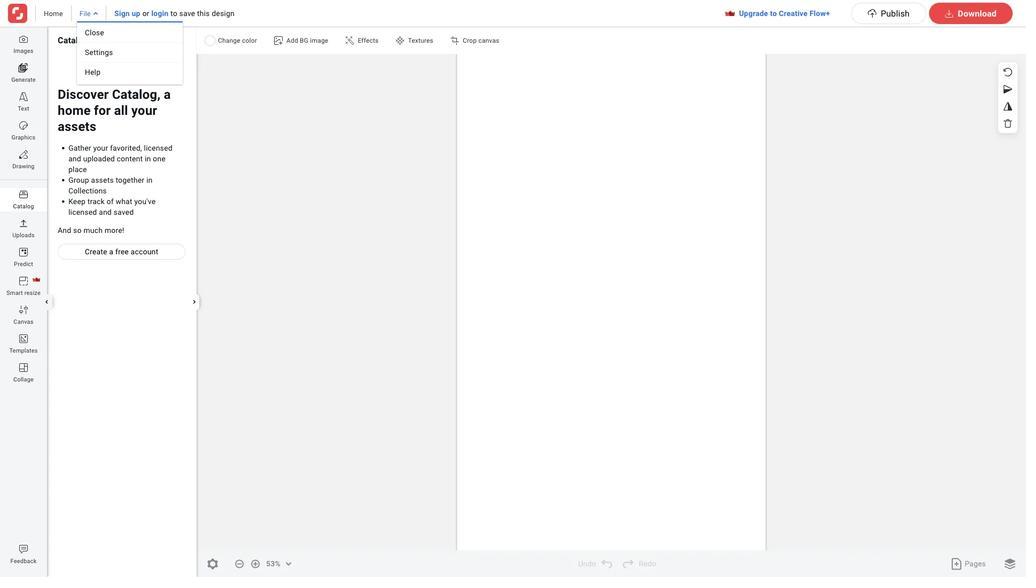 Task type: vqa. For each thing, say whether or not it's contained in the screenshot.
the leftmost and
yes



Task type: locate. For each thing, give the bounding box(es) containing it.
and down of
[[99, 208, 112, 217]]

3orrj image
[[19, 121, 28, 130], [19, 190, 28, 199], [19, 248, 28, 257], [19, 277, 28, 286], [19, 306, 28, 314], [19, 364, 28, 372]]

and up place
[[68, 154, 81, 163]]

3 3orrj image from the top
[[19, 150, 28, 159]]

1 vertical spatial and
[[99, 208, 112, 217]]

catalog up settings
[[58, 35, 88, 45]]

3orrj image for catalog
[[19, 190, 28, 199]]

3orrj image for uploads
[[19, 219, 28, 228]]

publish button
[[852, 3, 927, 24]]

change color
[[218, 37, 257, 44]]

assets
[[58, 119, 96, 134], [91, 176, 114, 184]]

1 horizontal spatial licensed
[[144, 144, 173, 152]]

0 vertical spatial a
[[164, 87, 171, 102]]

discover
[[58, 87, 109, 102]]

and
[[68, 154, 81, 163], [99, 208, 112, 217]]

3orrj image up text
[[19, 93, 28, 101]]

0 horizontal spatial a
[[109, 247, 113, 256]]

5 3orrj image from the top
[[19, 335, 28, 343]]

6 3orrj image from the top
[[19, 364, 28, 372]]

color
[[242, 37, 257, 44]]

a
[[164, 87, 171, 102], [109, 247, 113, 256]]

flow+
[[810, 9, 831, 18]]

4 3orrj image from the top
[[19, 277, 28, 286]]

upgrade to creative flow+ button
[[718, 5, 852, 21]]

0 vertical spatial in
[[145, 154, 151, 163]]

qk65f image
[[396, 36, 404, 45]]

textures
[[408, 37, 434, 44]]

resize
[[24, 290, 41, 296]]

0 vertical spatial and
[[68, 154, 81, 163]]

3orrj image for images
[[19, 35, 28, 43]]

3orrj image up the feedback
[[19, 545, 28, 554]]

0 vertical spatial your
[[131, 103, 157, 118]]

6 3orrj image from the top
[[19, 545, 28, 554]]

3orrj image for templates
[[19, 335, 28, 343]]

1 3orrj image from the top
[[19, 35, 28, 43]]

canvas
[[14, 318, 34, 325]]

crop canvas
[[463, 37, 500, 44]]

much
[[84, 226, 103, 235]]

1 vertical spatial licensed
[[68, 208, 97, 217]]

feedback
[[10, 558, 37, 565]]

1 vertical spatial assets
[[91, 176, 114, 184]]

1 vertical spatial your
[[93, 144, 108, 152]]

1 3orrj image from the top
[[19, 121, 28, 130]]

3orrj image for drawing
[[19, 150, 28, 159]]

3orrj image down drawing
[[19, 190, 28, 199]]

3orrj image up images
[[19, 35, 28, 43]]

4 3orrj image from the top
[[19, 219, 28, 228]]

change
[[218, 37, 241, 44]]

for
[[94, 103, 111, 118]]

upgrade
[[740, 9, 769, 18]]

graphics
[[12, 134, 36, 141]]

1 vertical spatial a
[[109, 247, 113, 256]]

2 to from the left
[[771, 9, 777, 18]]

1 horizontal spatial your
[[131, 103, 157, 118]]

0 horizontal spatial your
[[93, 144, 108, 152]]

0 vertical spatial assets
[[58, 119, 96, 134]]

3orrj image
[[19, 35, 28, 43], [19, 93, 28, 101], [19, 150, 28, 159], [19, 219, 28, 228], [19, 335, 28, 343], [19, 545, 28, 554]]

3orrj image up templates
[[19, 335, 28, 343]]

3orrj image up canvas
[[19, 306, 28, 314]]

your
[[131, 103, 157, 118], [93, 144, 108, 152]]

your inside discover catalog, a home for all your assets
[[131, 103, 157, 118]]

3 3orrj image from the top
[[19, 248, 28, 257]]

0 vertical spatial catalog
[[58, 35, 88, 45]]

3orrj image up uploads
[[19, 219, 28, 228]]

to left save
[[171, 9, 177, 18]]

3orrj image up predict
[[19, 248, 28, 257]]

5 3orrj image from the top
[[19, 306, 28, 314]]

0 horizontal spatial licensed
[[68, 208, 97, 217]]

crop
[[463, 37, 477, 44]]

3orrj image up smart resize
[[19, 277, 28, 286]]

favorited,
[[110, 144, 142, 152]]

close
[[85, 28, 104, 37]]

licensed up one on the top left
[[144, 144, 173, 152]]

text
[[18, 105, 29, 112]]

keep
[[68, 197, 86, 206]]

3orrj image up graphics
[[19, 121, 28, 130]]

licensed down keep
[[68, 208, 97, 217]]

settings
[[85, 48, 113, 57]]

a right catalog,
[[164, 87, 171, 102]]

catalog up uploads
[[13, 203, 34, 210]]

your up uploaded
[[93, 144, 108, 152]]

1 horizontal spatial and
[[99, 208, 112, 217]]

0 horizontal spatial catalog
[[13, 203, 34, 210]]

3orrj image up "collage" at the left
[[19, 364, 28, 372]]

in right together at top left
[[146, 176, 153, 184]]

creative
[[779, 9, 808, 18]]

licensed
[[144, 144, 173, 152], [68, 208, 97, 217]]

0 vertical spatial licensed
[[144, 144, 173, 152]]

3orrj image up drawing
[[19, 150, 28, 159]]

1 horizontal spatial a
[[164, 87, 171, 102]]

publish
[[881, 8, 910, 18]]

home link
[[44, 9, 63, 18]]

smart
[[6, 290, 23, 296]]

to left creative
[[771, 9, 777, 18]]

0 horizontal spatial to
[[171, 9, 177, 18]]

templates
[[9, 347, 38, 354]]

your down catalog,
[[131, 103, 157, 118]]

so
[[73, 226, 82, 235]]

1 to from the left
[[171, 9, 177, 18]]

in left one on the top left
[[145, 154, 151, 163]]

assets up the collections
[[91, 176, 114, 184]]

0 horizontal spatial and
[[68, 154, 81, 163]]

in
[[145, 154, 151, 163], [146, 176, 153, 184]]

qk65f image
[[346, 36, 354, 45]]

upgrade to creative flow+
[[740, 9, 831, 18]]

gather
[[68, 144, 91, 152]]

assets down home
[[58, 119, 96, 134]]

sign up or login to save this design
[[114, 9, 235, 18]]

2 3orrj image from the top
[[19, 93, 28, 101]]

to
[[171, 9, 177, 18], [771, 9, 777, 18]]

saved
[[114, 208, 134, 217]]

gather your favorited, licensed and uploaded content in one place group assets together in collections keep track of what you've licensed and saved
[[68, 144, 173, 217]]

catalog
[[58, 35, 88, 45], [13, 203, 34, 210]]

drawing
[[12, 163, 35, 170]]

create a free account button
[[58, 244, 186, 260]]

3orrj image for predict
[[19, 248, 28, 257]]

you've
[[134, 197, 156, 206]]

1 horizontal spatial to
[[771, 9, 777, 18]]

and so much more!
[[58, 226, 124, 235]]

redo
[[639, 560, 657, 569]]

a left free
[[109, 247, 113, 256]]

2 3orrj image from the top
[[19, 190, 28, 199]]



Task type: describe. For each thing, give the bounding box(es) containing it.
uploads
[[12, 232, 35, 238]]

and
[[58, 226, 71, 235]]

generate
[[11, 76, 36, 83]]

image
[[310, 37, 329, 44]]

1 vertical spatial catalog
[[13, 203, 34, 210]]

assets inside discover catalog, a home for all your assets
[[58, 119, 96, 134]]

file
[[80, 9, 91, 17]]

login link
[[151, 9, 169, 18]]

of
[[107, 197, 114, 206]]

create
[[85, 247, 107, 256]]

predict
[[14, 261, 33, 267]]

uploaded
[[83, 154, 115, 163]]

create a free account
[[85, 247, 158, 256]]

sign up link
[[114, 9, 140, 18]]

up
[[132, 9, 140, 18]]

design
[[212, 9, 235, 18]]

3orrj image for text
[[19, 93, 28, 101]]

3orrj image for smart resize
[[19, 277, 28, 286]]

3orrj image for feedback
[[19, 545, 28, 554]]

account
[[131, 247, 158, 256]]

undo
[[579, 560, 596, 569]]

images
[[14, 47, 34, 54]]

more!
[[105, 226, 124, 235]]

add bg image
[[287, 37, 329, 44]]

all
[[114, 103, 128, 118]]

save
[[179, 9, 195, 18]]

assets inside gather your favorited, licensed and uploaded content in one place group assets together in collections keep track of what you've licensed and saved
[[91, 176, 114, 184]]

home
[[44, 9, 63, 17]]

collage
[[13, 376, 34, 383]]

track
[[88, 197, 105, 206]]

shutterstock logo image
[[8, 4, 27, 23]]

3orrj image for graphics
[[19, 121, 28, 130]]

catalog,
[[112, 87, 161, 102]]

to inside button
[[771, 9, 777, 18]]

pages
[[965, 560, 987, 569]]

1 horizontal spatial catalog
[[58, 35, 88, 45]]

smart resize
[[6, 290, 41, 296]]

free
[[115, 247, 129, 256]]

help
[[85, 68, 101, 76]]

login
[[151, 9, 169, 18]]

home
[[58, 103, 91, 118]]

add
[[287, 37, 298, 44]]

effects
[[358, 37, 379, 44]]

discover catalog, a home for all your assets
[[58, 87, 171, 134]]

1 vertical spatial in
[[146, 176, 153, 184]]

what
[[116, 197, 132, 206]]

bg
[[300, 37, 309, 44]]

place
[[68, 165, 87, 174]]

canvas
[[479, 37, 500, 44]]

53%
[[266, 560, 281, 569]]

one
[[153, 154, 166, 163]]

together
[[116, 176, 144, 184]]

sign
[[114, 9, 130, 18]]

content
[[117, 154, 143, 163]]

a inside discover catalog, a home for all your assets
[[164, 87, 171, 102]]

3orrj image for collage
[[19, 364, 28, 372]]

3orrj image for canvas
[[19, 306, 28, 314]]

group
[[68, 176, 89, 184]]

download button
[[930, 3, 1013, 24]]

download
[[958, 8, 997, 18]]

collections
[[68, 186, 107, 195]]

your inside gather your favorited, licensed and uploaded content in one place group assets together in collections keep track of what you've licensed and saved
[[93, 144, 108, 152]]

this
[[197, 9, 210, 18]]

a inside create a free account 'button'
[[109, 247, 113, 256]]

or
[[142, 9, 149, 18]]



